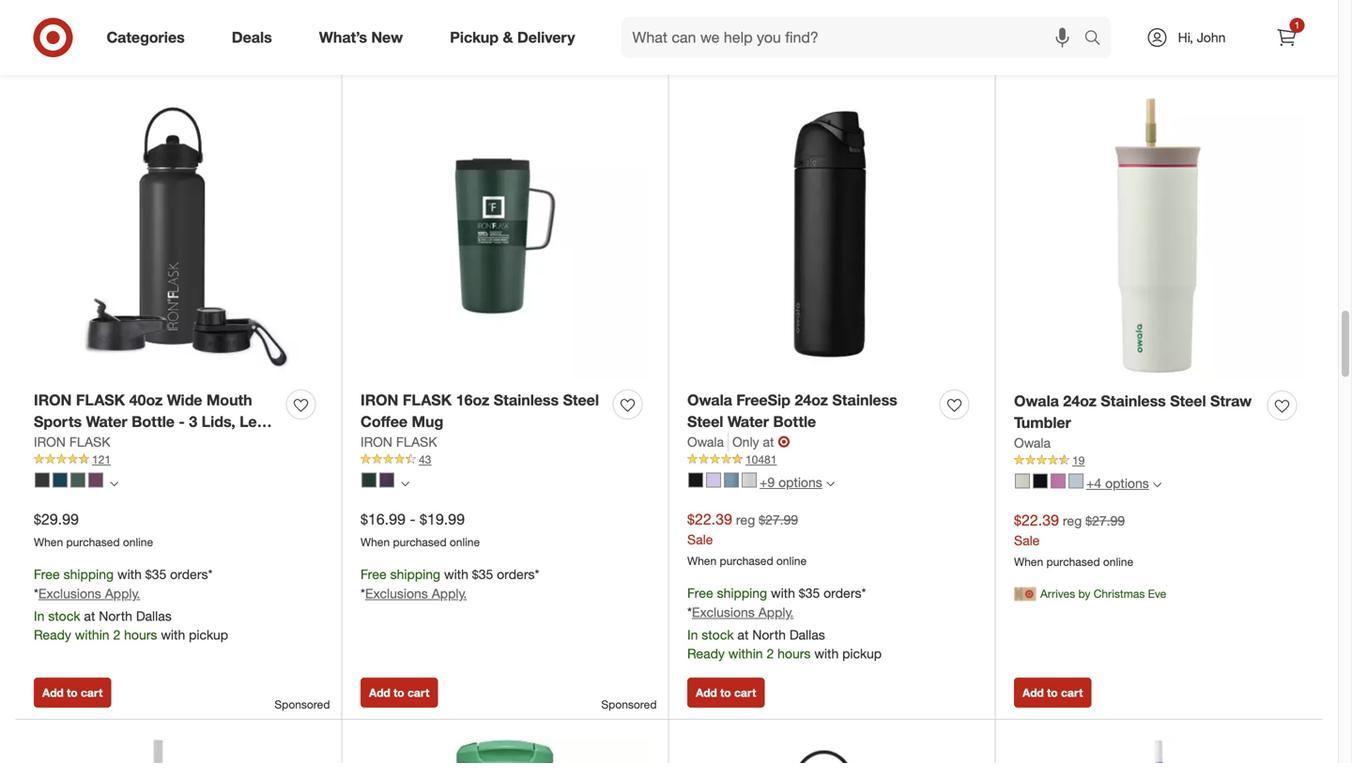 Task type: locate. For each thing, give the bounding box(es) containing it.
owala up owala only at ¬
[[688, 391, 733, 410]]

1 iron flask link from the left
[[34, 433, 110, 452]]

1 horizontal spatial iron flask link
[[361, 433, 437, 452]]

2 add to cart button from the left
[[361, 678, 438, 708]]

stainless
[[494, 391, 559, 410], [833, 391, 898, 410], [1101, 392, 1166, 411]]

2 horizontal spatial free
[[688, 585, 714, 601]]

reg down sleek image
[[736, 512, 755, 528]]

2 bottle from the left
[[773, 413, 816, 431]]

$35 inside free shipping with $35 orders* * exclusions apply.
[[472, 566, 493, 583]]

free shipping with $35 orders* * exclusions apply. in stock at  north dallas ready within 2 hours with pickup for the leftmost exclusions apply. button
[[34, 566, 228, 644]]

0 horizontal spatial free shipping with $35 orders* * exclusions apply. in stock at  north dallas ready within 2 hours with pickup
[[34, 566, 228, 644]]

deals link
[[216, 17, 296, 58]]

iron flask link down coffee
[[361, 433, 437, 452]]

3 add to cart button from the left
[[688, 678, 765, 708]]

iron flask 32oz wide mouth sports water bottle - 3 lids, leak proof, double walled vacuum insulated image
[[688, 739, 977, 764], [688, 739, 977, 764]]

0 horizontal spatial 24oz
[[795, 391, 828, 410]]

1 to from the left
[[67, 686, 78, 700]]

$27.99
[[759, 512, 798, 528], [1086, 513, 1125, 529]]

dallas
[[136, 608, 172, 625], [790, 627, 825, 644]]

- left 3
[[179, 413, 185, 431]]

flask
[[76, 391, 125, 410], [403, 391, 452, 410], [69, 434, 110, 450], [396, 434, 437, 450]]

stainless right 16oz
[[494, 391, 559, 410]]

2 horizontal spatial apply.
[[759, 605, 794, 621]]

1 horizontal spatial orders*
[[497, 566, 540, 583]]

0 horizontal spatial all colors element
[[110, 477, 118, 489]]

categories
[[107, 28, 185, 47]]

2 horizontal spatial *
[[688, 605, 692, 621]]

0 horizontal spatial at
[[84, 608, 95, 625]]

owala link left only
[[688, 433, 729, 452]]

ready for the rightmost exclusions apply. button
[[688, 646, 725, 662]]

1 add from the left
[[42, 686, 64, 700]]

$22.39
[[688, 511, 733, 529], [1014, 512, 1059, 530]]

0 horizontal spatial steel
[[563, 391, 599, 410]]

0 vertical spatial north
[[99, 608, 132, 625]]

iron flask up insulated
[[34, 434, 110, 450]]

purchased inside $29.99 when purchased online
[[66, 535, 120, 549]]

at for the rightmost exclusions apply. button
[[738, 627, 749, 644]]

purchased down the '$19.99'
[[393, 535, 447, 549]]

&
[[503, 28, 513, 47]]

0 vertical spatial ready
[[34, 627, 71, 644]]

2 horizontal spatial steel
[[1171, 392, 1207, 411]]

$29.99
[[34, 511, 79, 529]]

1 horizontal spatial all colors element
[[401, 477, 410, 489]]

1 vertical spatial at
[[84, 608, 95, 625]]

owala freesip 24oz stainless steel water bottle image
[[688, 90, 977, 379], [688, 90, 977, 379]]

iron flask link up insulated
[[34, 433, 110, 452]]

1 horizontal spatial -
[[410, 511, 416, 529]]

+4 options button
[[1007, 469, 1170, 499]]

at inside owala only at ¬
[[763, 434, 774, 450]]

when down lilac purple image
[[688, 554, 717, 568]]

0 horizontal spatial pickup
[[450, 28, 499, 47]]

1 horizontal spatial pickup
[[814, 19, 860, 37]]

flask inside iron flask 40oz wide mouth sports water bottle - 3 lids, leak proof, double walled vacuum insulated
[[76, 391, 125, 410]]

$19.99
[[420, 511, 465, 529]]

sale up seasonal shipping icon
[[1014, 533, 1040, 549]]

2 horizontal spatial $35
[[799, 585, 820, 601]]

1 horizontal spatial shipping
[[390, 566, 441, 583]]

1 vertical spatial in
[[688, 627, 698, 644]]

1 vertical spatial ready
[[688, 646, 725, 662]]

bottle up ¬
[[773, 413, 816, 431]]

1 horizontal spatial water
[[728, 413, 769, 431]]

0 vertical spatial stock
[[48, 608, 80, 625]]

apply.
[[105, 586, 140, 602], [432, 586, 467, 602], [759, 605, 794, 621]]

within for the leftmost exclusions apply. button
[[75, 627, 110, 644]]

0 vertical spatial within
[[75, 627, 110, 644]]

shark/blue image
[[724, 473, 739, 488]]

bottle
[[132, 413, 175, 431], [773, 413, 816, 431]]

owala 40oz stainless steel tumbler with handle image
[[1014, 739, 1305, 764], [1014, 739, 1305, 764]]

1 horizontal spatial within
[[729, 646, 763, 662]]

free for the leftmost exclusions apply. button
[[34, 566, 60, 583]]

0 horizontal spatial apply.
[[105, 586, 140, 602]]

steel for iron flask 16oz stainless steel coffee mug
[[563, 391, 599, 410]]

0 horizontal spatial exclusions apply. button
[[38, 585, 140, 604]]

eve
[[1148, 587, 1167, 601]]

add to cart button for water
[[34, 678, 111, 708]]

1 water from the left
[[86, 413, 127, 431]]

0 horizontal spatial options
[[779, 474, 823, 491]]

results
[[87, 13, 157, 39]]

iron flask 40oz wide mouth sports water bottle - 3 lids, leak proof, double walled vacuum insulated
[[34, 391, 274, 474]]

all colors image
[[110, 480, 118, 488]]

in
[[34, 608, 45, 625], [688, 627, 698, 644]]

24oz right the freesip
[[795, 391, 828, 410]]

1 horizontal spatial sale
[[1014, 533, 1040, 549]]

16oz
[[456, 391, 490, 410]]

to for bottle
[[721, 686, 731, 700]]

1 horizontal spatial $27.99
[[1086, 513, 1125, 529]]

pickup for pickup & delivery
[[450, 28, 499, 47]]

exclusions
[[38, 586, 101, 602], [365, 586, 428, 602], [692, 605, 755, 621]]

40oz
[[129, 391, 163, 410]]

0 horizontal spatial $22.39
[[688, 511, 733, 529]]

0 horizontal spatial black image
[[689, 473, 704, 488]]

0 horizontal spatial hours
[[124, 627, 157, 644]]

stainless for 24oz
[[833, 391, 898, 410]]

add to cart button
[[34, 678, 111, 708], [361, 678, 438, 708], [688, 678, 765, 708], [1014, 678, 1092, 708]]

1 horizontal spatial $35
[[472, 566, 493, 583]]

deals
[[232, 28, 272, 47]]

0 vertical spatial pickup
[[189, 627, 228, 644]]

stainless inside iron flask 16oz stainless steel coffee mug
[[494, 391, 559, 410]]

owala link down tumbler
[[1014, 434, 1051, 453]]

all colors + 9 more colors element
[[826, 477, 835, 489]]

1 vertical spatial hours
[[778, 646, 811, 662]]

ready
[[34, 627, 71, 644], [688, 646, 725, 662]]

0 horizontal spatial ready
[[34, 627, 71, 644]]

what's
[[319, 28, 367, 47]]

water up only
[[728, 413, 769, 431]]

owala inside owala freesip 24oz stainless steel water bottle
[[688, 391, 733, 410]]

shipping
[[64, 566, 114, 583], [390, 566, 441, 583], [717, 585, 767, 601]]

1 horizontal spatial steel
[[688, 413, 724, 431]]

delivery for pickup & delivery
[[517, 28, 575, 47]]

owala for owala 24oz stainless steel straw tumbler
[[1014, 392, 1059, 411]]

3 to from the left
[[721, 686, 731, 700]]

1 horizontal spatial stock
[[702, 627, 734, 644]]

to
[[67, 686, 78, 700], [394, 686, 404, 700], [721, 686, 731, 700], [1047, 686, 1058, 700]]

with inside free shipping with $35 orders* * exclusions apply.
[[444, 566, 469, 583]]

3 add to cart from the left
[[696, 686, 756, 700]]

1 horizontal spatial $22.39
[[1014, 512, 1059, 530]]

flask up the 121 on the bottom left of page
[[69, 434, 110, 450]]

0 vertical spatial in
[[34, 608, 45, 625]]

1 all colors element from the left
[[110, 477, 118, 489]]

24oz inside owala freesip 24oz stainless steel water bottle
[[795, 391, 828, 410]]

dark rainbow image
[[379, 473, 395, 488]]

delivery
[[1131, 19, 1185, 37], [517, 28, 575, 47]]

0 vertical spatial at
[[763, 434, 774, 450]]

0 horizontal spatial in
[[34, 608, 45, 625]]

3 add from the left
[[696, 686, 717, 700]]

0 vertical spatial -
[[179, 413, 185, 431]]

iron inside iron flask 16oz stainless steel coffee mug
[[361, 391, 399, 410]]

sale for owala freesip 24oz stainless steel water bottle
[[688, 532, 713, 548]]

$22.39 reg $27.99 sale when purchased online
[[688, 511, 807, 568], [1014, 512, 1134, 569]]

cart
[[81, 686, 103, 700], [408, 686, 430, 700], [734, 686, 756, 700], [1061, 686, 1083, 700]]

1 horizontal spatial options
[[1106, 475, 1149, 492]]

when down $16.99
[[361, 535, 390, 549]]

1 horizontal spatial in
[[688, 627, 698, 644]]

2 iron flask link from the left
[[361, 433, 437, 452]]

2 to from the left
[[394, 686, 404, 700]]

iron inside iron flask 40oz wide mouth sports water bottle - 3 lids, leak proof, double walled vacuum insulated
[[34, 391, 72, 410]]

purchased up by
[[1047, 555, 1100, 569]]

all colors element right dark rainbow icon
[[401, 477, 410, 489]]

black image left electric orchid icon at the right of page
[[1033, 474, 1048, 489]]

search
[[1076, 30, 1121, 48]]

flask up double
[[76, 391, 125, 410]]

in for the rightmost exclusions apply. button
[[688, 627, 698, 644]]

1 add to cart from the left
[[42, 686, 103, 700]]

iron for iron flask 40oz wide mouth sports water bottle - 3 lids, leak proof, double walled vacuum insulated link
[[34, 391, 72, 410]]

2 horizontal spatial shipping
[[717, 585, 767, 601]]

christmas
[[1094, 587, 1145, 601]]

$22.39 reg $27.99 sale when purchased online up by
[[1014, 512, 1134, 569]]

pickup button
[[779, 8, 872, 49]]

water up double
[[86, 413, 127, 431]]

steel inside owala freesip 24oz stainless steel water bottle
[[688, 413, 724, 431]]

2 sponsored from the left
[[601, 698, 657, 712]]

121
[[92, 453, 111, 467]]

2 vertical spatial at
[[738, 627, 749, 644]]

purchased
[[66, 535, 120, 549], [393, 535, 447, 549], [720, 554, 774, 568], [1047, 555, 1100, 569]]

1 horizontal spatial free shipping with $35 orders* * exclusions apply. in stock at  north dallas ready within 2 hours with pickup
[[688, 585, 882, 662]]

all colors element right burgundy image
[[110, 477, 118, 489]]

2 horizontal spatial orders*
[[824, 585, 866, 601]]

iron flask down coffee
[[361, 434, 437, 450]]

online inside $16.99 - $19.99 when purchased online
[[450, 535, 480, 549]]

1 vertical spatial north
[[753, 627, 786, 644]]

sponsored for $19.99
[[601, 698, 657, 712]]

2 water from the left
[[728, 413, 769, 431]]

owala for owala freesip 24oz stainless steel water bottle
[[688, 391, 733, 410]]

2 horizontal spatial stainless
[[1101, 392, 1166, 411]]

pickup for the leftmost exclusions apply. button
[[189, 627, 228, 644]]

iron flask 16oz stainless steel coffee mug image
[[361, 90, 650, 379], [361, 90, 650, 379]]

alpine sport image
[[1015, 474, 1030, 489]]

1 horizontal spatial exclusions
[[365, 586, 428, 602]]

24oz inside owala 24oz stainless steel straw tumbler
[[1064, 392, 1097, 411]]

1 horizontal spatial bottle
[[773, 413, 816, 431]]

pickup
[[814, 19, 860, 37], [450, 28, 499, 47]]

24oz up tumbler
[[1064, 392, 1097, 411]]

exclusions apply. button
[[38, 585, 140, 604], [365, 585, 467, 604], [692, 604, 794, 622]]

0 horizontal spatial delivery
[[517, 28, 575, 47]]

1 horizontal spatial north
[[753, 627, 786, 644]]

owala
[[688, 391, 733, 410], [1014, 392, 1059, 411], [688, 434, 724, 450], [1014, 435, 1051, 451]]

black image left lilac purple image
[[689, 473, 704, 488]]

owala for owala
[[1014, 435, 1051, 451]]

to for mug
[[394, 686, 404, 700]]

stanley 40 oz stainless steel h2.0 flowstate quencher tumbler image
[[34, 739, 323, 764], [34, 739, 323, 764]]

0 horizontal spatial orders*
[[170, 566, 213, 583]]

0 horizontal spatial *
[[34, 586, 38, 602]]

$22.39 down alpine sport image
[[1014, 512, 1059, 530]]

owala down tumbler
[[1014, 435, 1051, 451]]

0 vertical spatial 2
[[113, 627, 120, 644]]

free shipping with $35 orders* * exclusions apply. in stock at  north dallas ready within 2 hours with pickup
[[34, 566, 228, 644], [688, 585, 882, 662]]

$27.99 for water
[[759, 512, 798, 528]]

1 horizontal spatial 24oz
[[1064, 392, 1097, 411]]

1 iron flask from the left
[[34, 434, 110, 450]]

hours
[[124, 627, 157, 644], [778, 646, 811, 662]]

with
[[117, 566, 142, 583], [444, 566, 469, 583], [771, 585, 795, 601], [161, 627, 185, 644], [815, 646, 839, 662]]

0 horizontal spatial water
[[86, 413, 127, 431]]

$27.99 down +9
[[759, 512, 798, 528]]

4 add from the left
[[1023, 686, 1044, 700]]

3,453
[[27, 13, 81, 39]]

3 cart from the left
[[734, 686, 756, 700]]

0 horizontal spatial iron flask
[[34, 434, 110, 450]]

freesip
[[737, 391, 791, 410]]

all colors element
[[110, 477, 118, 489], [401, 477, 410, 489]]

black image
[[689, 473, 704, 488], [1033, 474, 1048, 489]]

0 vertical spatial dallas
[[136, 608, 172, 625]]

north for the rightmost exclusions apply. button
[[753, 627, 786, 644]]

bottle up walled
[[132, 413, 175, 431]]

all colors + 9 more colors image
[[826, 480, 835, 488]]

flask up 43
[[396, 434, 437, 450]]

purchased inside $16.99 - $19.99 when purchased online
[[393, 535, 447, 549]]

options left all colors + 4 more colors element
[[1106, 475, 1149, 492]]

owala inside owala only at ¬
[[688, 434, 724, 450]]

sale
[[688, 532, 713, 548], [1014, 533, 1040, 549]]

add for water
[[42, 686, 64, 700]]

1 sponsored from the left
[[275, 698, 330, 712]]

add for mug
[[369, 686, 391, 700]]

iron
[[34, 391, 72, 410], [361, 391, 399, 410], [34, 434, 66, 450], [361, 434, 393, 450]]

stainless up 19 link
[[1101, 392, 1166, 411]]

1 vertical spatial 2
[[767, 646, 774, 662]]

steel inside iron flask 16oz stainless steel coffee mug
[[563, 391, 599, 410]]

2 all colors element from the left
[[401, 477, 410, 489]]

at
[[763, 434, 774, 450], [84, 608, 95, 625], [738, 627, 749, 644]]

iron flask
[[34, 434, 110, 450], [361, 434, 437, 450]]

free shipping with $35 orders* * exclusions apply.
[[361, 566, 540, 602]]

iron down sports
[[34, 434, 66, 450]]

121 link
[[34, 452, 323, 468]]

1 horizontal spatial $22.39 reg $27.99 sale when purchased online
[[1014, 512, 1134, 569]]

add to cart button for bottle
[[688, 678, 765, 708]]

1 horizontal spatial free
[[361, 566, 387, 583]]

owala 24oz stainless steel straw tumbler
[[1014, 392, 1252, 432]]

2
[[113, 627, 120, 644], [767, 646, 774, 662]]

$22.39 reg $27.99 sale when purchased online down +9 options dropdown button
[[688, 511, 807, 568]]

owala up lilac purple image
[[688, 434, 724, 450]]

when down $29.99
[[34, 535, 63, 549]]

apply. for the rightmost exclusions apply. button
[[759, 605, 794, 621]]

stainless up 10481 link
[[833, 391, 898, 410]]

by
[[1079, 587, 1091, 601]]

2 add from the left
[[369, 686, 391, 700]]

+4
[[1087, 475, 1102, 492]]

0 horizontal spatial 2
[[113, 627, 120, 644]]

iron down coffee
[[361, 434, 393, 450]]

1 horizontal spatial pickup
[[843, 646, 882, 662]]

owala inside owala 24oz stainless steel straw tumbler
[[1014, 392, 1059, 411]]

dallas for the rightmost exclusions apply. button
[[790, 627, 825, 644]]

19 link
[[1014, 453, 1305, 469]]

owala 24oz stainless steel straw tumbler image
[[1014, 90, 1305, 380], [1014, 90, 1305, 380]]

add to cart
[[42, 686, 103, 700], [369, 686, 430, 700], [696, 686, 756, 700], [1023, 686, 1083, 700]]

water
[[86, 413, 127, 431], [728, 413, 769, 431]]

owala link
[[688, 433, 729, 452], [1014, 434, 1051, 453]]

1 horizontal spatial iron flask
[[361, 434, 437, 450]]

all colors + 4 more colors image
[[1153, 481, 1162, 489]]

0 horizontal spatial stainless
[[494, 391, 559, 410]]

pickup & delivery link
[[434, 17, 599, 58]]

$35
[[145, 566, 166, 583], [472, 566, 493, 583], [799, 585, 820, 601]]

1 horizontal spatial apply.
[[432, 586, 467, 602]]

0 horizontal spatial sponsored
[[275, 698, 330, 712]]

- left the '$19.99'
[[410, 511, 416, 529]]

0 horizontal spatial sale
[[688, 532, 713, 548]]

stanley 16oz stainless steel aerolight transit bottle image
[[361, 739, 650, 764], [361, 739, 650, 764]]

search button
[[1076, 17, 1121, 62]]

when inside $29.99 when purchased online
[[34, 535, 63, 549]]

1 horizontal spatial dallas
[[790, 627, 825, 644]]

delivery inside button
[[1131, 19, 1185, 37]]

0 horizontal spatial $27.99
[[759, 512, 798, 528]]

shipping inside free shipping with $35 orders* * exclusions apply.
[[390, 566, 441, 583]]

2 add to cart from the left
[[369, 686, 430, 700]]

0 horizontal spatial north
[[99, 608, 132, 625]]

orders* for the leftmost exclusions apply. button
[[170, 566, 213, 583]]

0 vertical spatial hours
[[124, 627, 157, 644]]

1 horizontal spatial delivery
[[1131, 19, 1185, 37]]

insulated
[[34, 456, 100, 474]]

pickup
[[189, 627, 228, 644], [843, 646, 882, 662]]

43
[[419, 453, 431, 467]]

1 cart from the left
[[81, 686, 103, 700]]

owala up tumbler
[[1014, 392, 1059, 411]]

mug
[[412, 413, 444, 431]]

options for water
[[779, 474, 823, 491]]

iron flask 16oz stainless steel coffee mug
[[361, 391, 599, 431]]

1 bottle from the left
[[132, 413, 175, 431]]

iron flask for coffee
[[361, 434, 437, 450]]

iron flask 40oz wide mouth sports water bottle - 3 lids, leak proof, double walled vacuum insulated image
[[34, 90, 323, 379], [34, 90, 323, 379]]

1 horizontal spatial *
[[361, 586, 365, 602]]

reg down honest icon
[[1063, 513, 1082, 529]]

shipping for the rightmost exclusions apply. button
[[717, 585, 767, 601]]

0 horizontal spatial $35
[[145, 566, 166, 583]]

1 horizontal spatial reg
[[1063, 513, 1082, 529]]

delivery right &
[[517, 28, 575, 47]]

iron up sports
[[34, 391, 72, 410]]

2 horizontal spatial at
[[763, 434, 774, 450]]

delivery right the day
[[1131, 19, 1185, 37]]

$29.99 when purchased online
[[34, 511, 153, 549]]

0 horizontal spatial -
[[179, 413, 185, 431]]

cart for water
[[81, 686, 103, 700]]

0 horizontal spatial $22.39 reg $27.99 sale when purchased online
[[688, 511, 807, 568]]

pickup inside pickup & delivery link
[[450, 28, 499, 47]]

free inside free shipping with $35 orders* * exclusions apply.
[[361, 566, 387, 583]]

4 to from the left
[[1047, 686, 1058, 700]]

$27.99 down +4
[[1086, 513, 1125, 529]]

stock
[[48, 608, 80, 625], [702, 627, 734, 644]]

1 vertical spatial stock
[[702, 627, 734, 644]]

apply. inside free shipping with $35 orders* * exclusions apply.
[[432, 586, 467, 602]]

midnight black image
[[35, 473, 50, 488]]

options left the all colors + 9 more colors element
[[779, 474, 823, 491]]

1 horizontal spatial owala link
[[1014, 434, 1051, 453]]

1 horizontal spatial stainless
[[833, 391, 898, 410]]

add to cart button for mug
[[361, 678, 438, 708]]

hours for the leftmost exclusions apply. button
[[124, 627, 157, 644]]

1 add to cart button from the left
[[34, 678, 111, 708]]

0 horizontal spatial bottle
[[132, 413, 175, 431]]

$35 for the leftmost exclusions apply. button
[[145, 566, 166, 583]]

2 horizontal spatial exclusions
[[692, 605, 755, 621]]

1 horizontal spatial black image
[[1033, 474, 1048, 489]]

$22.39 for tumbler
[[1014, 512, 1059, 530]]

0 horizontal spatial iron flask link
[[34, 433, 110, 452]]

1 horizontal spatial sponsored
[[601, 698, 657, 712]]

when
[[34, 535, 63, 549], [361, 535, 390, 549], [688, 554, 717, 568], [1014, 555, 1044, 569]]

iron up coffee
[[361, 391, 399, 410]]

free
[[34, 566, 60, 583], [361, 566, 387, 583], [688, 585, 714, 601]]

purchased down $29.99
[[66, 535, 120, 549]]

1 horizontal spatial hours
[[778, 646, 811, 662]]

2 iron flask from the left
[[361, 434, 437, 450]]

reg for water
[[736, 512, 755, 528]]

electric orchid image
[[1051, 474, 1066, 489]]

2 cart from the left
[[408, 686, 430, 700]]

stainless inside owala freesip 24oz stainless steel water bottle
[[833, 391, 898, 410]]

$22.39 down lilac purple image
[[688, 511, 733, 529]]

shipping button
[[1205, 8, 1312, 49]]

iron flask 16oz stainless steel coffee mug link
[[361, 390, 606, 433]]

coffee
[[361, 413, 408, 431]]

online
[[123, 535, 153, 549], [450, 535, 480, 549], [777, 554, 807, 568], [1104, 555, 1134, 569]]

sale down lilac purple image
[[688, 532, 713, 548]]

1 horizontal spatial at
[[738, 627, 749, 644]]

orders* inside free shipping with $35 orders* * exclusions apply.
[[497, 566, 540, 583]]

pickup inside pickup button
[[814, 19, 860, 37]]

0 horizontal spatial reg
[[736, 512, 755, 528]]

flask up mug
[[403, 391, 452, 410]]



Task type: vqa. For each thing, say whether or not it's contained in the screenshot.
the topmost the gold
no



Task type: describe. For each thing, give the bounding box(es) containing it.
arrives
[[1041, 587, 1076, 601]]

$27.99 for tumbler
[[1086, 513, 1125, 529]]

19
[[1073, 454, 1085, 468]]

new
[[371, 28, 403, 47]]

bottle inside owala freesip 24oz stainless steel water bottle
[[773, 413, 816, 431]]

2 horizontal spatial exclusions apply. button
[[692, 604, 794, 622]]

only
[[733, 434, 759, 450]]

honest image
[[1069, 474, 1084, 489]]

sleek image
[[742, 473, 757, 488]]

owala for owala only at ¬
[[688, 434, 724, 450]]

straw
[[1211, 392, 1252, 411]]

* for the leftmost exclusions apply. button
[[34, 586, 38, 602]]

3
[[189, 413, 197, 431]]

$22.39 reg $27.99 sale when purchased online for water
[[688, 511, 807, 568]]

arrives by christmas eve
[[1041, 587, 1167, 601]]

all colors element for $16.99
[[401, 477, 410, 489]]

3,453 results
[[27, 13, 157, 39]]

+4 options
[[1087, 475, 1149, 492]]

* for the rightmost exclusions apply. button
[[688, 605, 692, 621]]

iron flask link for coffee
[[361, 433, 437, 452]]

all colors element for $29.99
[[110, 477, 118, 489]]

shipping
[[1240, 19, 1300, 37]]

dark pine image
[[70, 473, 85, 488]]

in for the leftmost exclusions apply. button
[[34, 608, 45, 625]]

1 link
[[1267, 17, 1308, 58]]

* inside free shipping with $35 orders* * exclusions apply.
[[361, 586, 365, 602]]

1
[[1295, 19, 1300, 31]]

iron flask link for sports
[[34, 433, 110, 452]]

reg for tumbler
[[1063, 513, 1082, 529]]

bottle inside iron flask 40oz wide mouth sports water bottle - 3 lids, leak proof, double walled vacuum insulated
[[132, 413, 175, 431]]

at for the leftmost exclusions apply. button
[[84, 608, 95, 625]]

owala freesip 24oz stainless steel water bottle
[[688, 391, 898, 431]]

¬
[[778, 433, 790, 451]]

flask inside iron flask 16oz stainless steel coffee mug
[[403, 391, 452, 410]]

- inside iron flask 40oz wide mouth sports water bottle - 3 lids, leak proof, double walled vacuum insulated
[[179, 413, 185, 431]]

walled
[[135, 434, 182, 453]]

stainless for 16oz
[[494, 391, 559, 410]]

day
[[1101, 19, 1127, 37]]

dark pine image
[[362, 473, 377, 488]]

add to cart for mug
[[369, 686, 430, 700]]

apply. for the leftmost exclusions apply. button
[[105, 586, 140, 602]]

when inside $16.99 - $19.99 when purchased online
[[361, 535, 390, 549]]

burgundy image
[[88, 473, 103, 488]]

what's new
[[319, 28, 403, 47]]

iron for iron flask link associated with sports
[[34, 434, 66, 450]]

free for the rightmost exclusions apply. button
[[688, 585, 714, 601]]

all colors + 4 more colors element
[[1153, 478, 1162, 489]]

10481 link
[[688, 452, 977, 468]]

wide
[[167, 391, 202, 410]]

pickup & delivery
[[450, 28, 575, 47]]

stainless inside owala 24oz stainless steel straw tumbler
[[1101, 392, 1166, 411]]

add to cart for water
[[42, 686, 103, 700]]

iron flask for sports
[[34, 434, 110, 450]]

delivery for same day delivery
[[1131, 19, 1185, 37]]

add to cart for bottle
[[696, 686, 756, 700]]

dark night image
[[53, 473, 68, 488]]

pickup for pickup
[[814, 19, 860, 37]]

- inside $16.99 - $19.99 when purchased online
[[410, 511, 416, 529]]

+9 options
[[760, 474, 823, 491]]

double
[[80, 434, 131, 453]]

same day delivery
[[1058, 19, 1185, 37]]

same
[[1058, 19, 1097, 37]]

proof,
[[34, 434, 76, 453]]

0 horizontal spatial owala link
[[688, 433, 729, 452]]

cart for mug
[[408, 686, 430, 700]]

4 cart from the left
[[1061, 686, 1083, 700]]

when up seasonal shipping icon
[[1014, 555, 1044, 569]]

same day delivery button
[[1024, 8, 1198, 49]]

$22.39 for water
[[688, 511, 733, 529]]

$22.39 reg $27.99 sale when purchased online for tumbler
[[1014, 512, 1134, 569]]

online inside $29.99 when purchased online
[[123, 535, 153, 549]]

stock for the leftmost exclusions apply. button
[[48, 608, 80, 625]]

seasonal shipping icon image
[[1014, 583, 1037, 606]]

tumbler
[[1014, 414, 1072, 432]]

options for tumbler
[[1106, 475, 1149, 492]]

dallas for the leftmost exclusions apply. button
[[136, 608, 172, 625]]

orders* for the rightmost exclusions apply. button
[[824, 585, 866, 601]]

0 horizontal spatial exclusions
[[38, 586, 101, 602]]

owala only at ¬
[[688, 433, 790, 451]]

leak
[[240, 413, 274, 431]]

43 link
[[361, 452, 650, 468]]

vacuum
[[186, 434, 243, 453]]

+9
[[760, 474, 775, 491]]

john
[[1197, 29, 1226, 46]]

10481
[[746, 453, 777, 467]]

4 add to cart from the left
[[1023, 686, 1083, 700]]

$16.99
[[361, 511, 406, 529]]

owala 24oz stainless steel straw tumbler link
[[1014, 391, 1261, 434]]

exclusions inside free shipping with $35 orders* * exclusions apply.
[[365, 586, 428, 602]]

mouth
[[207, 391, 252, 410]]

owala freesip 24oz stainless steel water bottle link
[[688, 390, 933, 433]]

+9 options button
[[680, 468, 843, 498]]

ready for the leftmost exclusions apply. button
[[34, 627, 71, 644]]

categories link
[[91, 17, 208, 58]]

steel for owala freesip 24oz stainless steel water bottle
[[688, 413, 724, 431]]

all colors image
[[401, 480, 410, 488]]

cart for bottle
[[734, 686, 756, 700]]

hours for the rightmost exclusions apply. button
[[778, 646, 811, 662]]

to for water
[[67, 686, 78, 700]]

1 horizontal spatial 2
[[767, 646, 774, 662]]

water inside owala freesip 24oz stainless steel water bottle
[[728, 413, 769, 431]]

purchased down +9 options dropdown button
[[720, 554, 774, 568]]

shipping for the leftmost exclusions apply. button
[[64, 566, 114, 583]]

hi, john
[[1178, 29, 1226, 46]]

within for the rightmost exclusions apply. button
[[729, 646, 763, 662]]

stock for the rightmost exclusions apply. button
[[702, 627, 734, 644]]

north for the leftmost exclusions apply. button
[[99, 608, 132, 625]]

sale for owala 24oz stainless steel straw tumbler
[[1014, 533, 1040, 549]]

what's new link
[[303, 17, 427, 58]]

iron flask 40oz wide mouth sports water bottle - 3 lids, leak proof, double walled vacuum insulated link
[[34, 390, 279, 474]]

iron for iron flask 16oz stainless steel coffee mug link
[[361, 391, 399, 410]]

sports
[[34, 413, 82, 431]]

1 horizontal spatial exclusions apply. button
[[365, 585, 467, 604]]

lilac purple image
[[706, 473, 721, 488]]

$16.99 - $19.99 when purchased online
[[361, 511, 480, 549]]

steel inside owala 24oz stainless steel straw tumbler
[[1171, 392, 1207, 411]]

lids,
[[202, 413, 236, 431]]

What can we help you find? suggestions appear below search field
[[621, 17, 1089, 58]]

iron for iron flask link associated with coffee
[[361, 434, 393, 450]]

hi,
[[1178, 29, 1194, 46]]

free shipping with $35 orders* * exclusions apply. in stock at  north dallas ready within 2 hours with pickup for the rightmost exclusions apply. button
[[688, 585, 882, 662]]

add for bottle
[[696, 686, 717, 700]]

4 add to cart button from the left
[[1014, 678, 1092, 708]]

sponsored for purchased
[[275, 698, 330, 712]]

pickup for the rightmost exclusions apply. button
[[843, 646, 882, 662]]

water inside iron flask 40oz wide mouth sports water bottle - 3 lids, leak proof, double walled vacuum insulated
[[86, 413, 127, 431]]

$35 for the rightmost exclusions apply. button
[[799, 585, 820, 601]]



